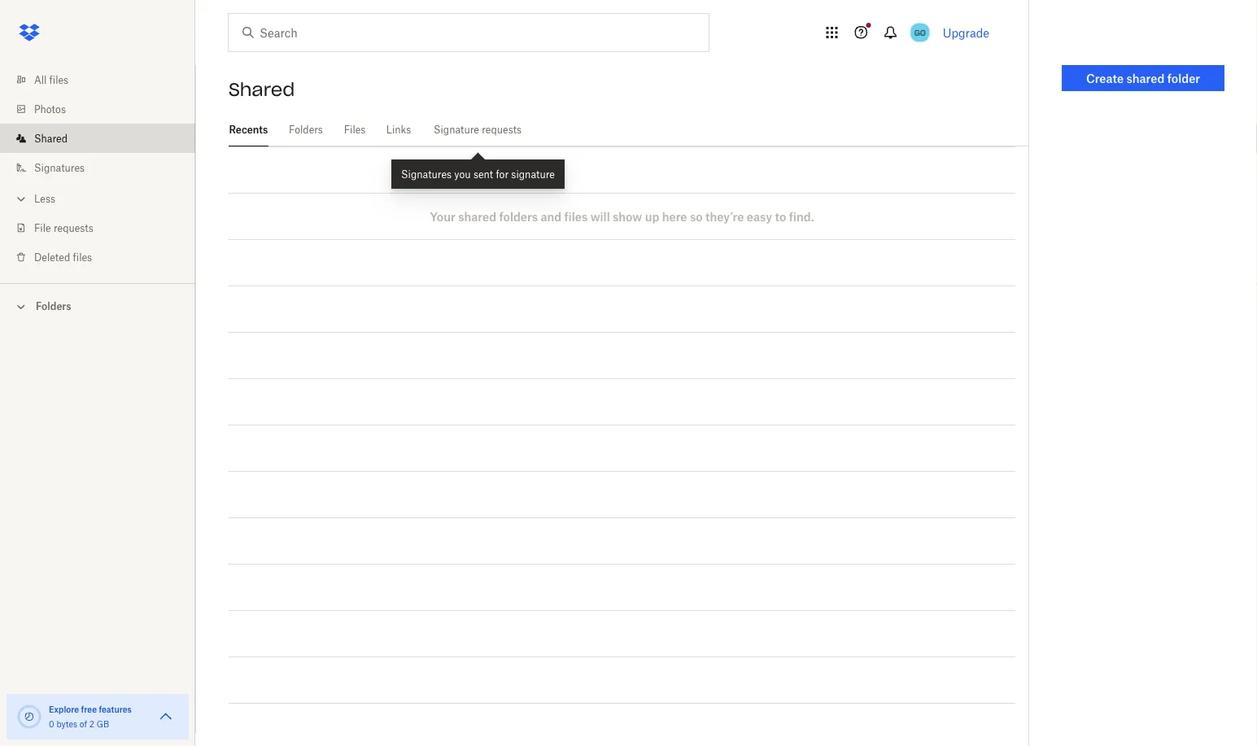 Task type: locate. For each thing, give the bounding box(es) containing it.
0 horizontal spatial shared
[[458, 210, 496, 223]]

go
[[914, 27, 926, 37]]

folders
[[499, 210, 538, 223]]

1 vertical spatial shared
[[458, 210, 496, 223]]

1 horizontal spatial files
[[73, 251, 92, 263]]

requests for file requests
[[54, 222, 93, 234]]

1 vertical spatial folders
[[36, 300, 71, 313]]

signatures inside list
[[34, 162, 85, 174]]

for
[[496, 168, 509, 180]]

requests inside the signature requests link
[[482, 124, 522, 136]]

folders link
[[288, 114, 324, 144]]

files
[[344, 124, 366, 136]]

1 horizontal spatial shared
[[1127, 71, 1165, 85]]

2
[[89, 719, 94, 729]]

requests
[[482, 124, 522, 136], [54, 222, 93, 234]]

0 vertical spatial requests
[[482, 124, 522, 136]]

signatures left you
[[401, 168, 452, 180]]

signatures up the less
[[34, 162, 85, 174]]

0 vertical spatial shared
[[1127, 71, 1165, 85]]

0 horizontal spatial folders
[[36, 300, 71, 313]]

file
[[34, 222, 51, 234]]

0 horizontal spatial signatures
[[34, 162, 85, 174]]

explore free features 0 bytes of 2 gb
[[49, 704, 132, 729]]

files left will
[[564, 210, 588, 223]]

0 horizontal spatial files
[[49, 74, 68, 86]]

of
[[80, 719, 87, 729]]

signatures you sent for signature
[[401, 168, 555, 180]]

folders down 'deleted'
[[36, 300, 71, 313]]

1 vertical spatial requests
[[54, 222, 93, 234]]

shared right your
[[458, 210, 496, 223]]

2 horizontal spatial files
[[564, 210, 588, 223]]

folder
[[1168, 71, 1200, 85]]

list
[[0, 55, 195, 283]]

files right all
[[49, 74, 68, 86]]

signature requests
[[434, 124, 522, 136]]

create
[[1086, 71, 1124, 85]]

signatures link
[[13, 153, 195, 182]]

up
[[645, 210, 659, 223]]

0 vertical spatial files
[[49, 74, 68, 86]]

bytes
[[56, 719, 77, 729]]

files for all files
[[49, 74, 68, 86]]

1 horizontal spatial shared
[[229, 78, 295, 101]]

shared for your
[[458, 210, 496, 223]]

shared inside list item
[[34, 132, 68, 144]]

quota usage element
[[16, 704, 42, 730]]

requests right file
[[54, 222, 93, 234]]

shared
[[229, 78, 295, 101], [34, 132, 68, 144]]

to
[[775, 210, 786, 223]]

0 vertical spatial folders
[[289, 124, 323, 136]]

signatures
[[34, 162, 85, 174], [401, 168, 452, 180]]

easy
[[747, 210, 772, 223]]

create shared folder
[[1086, 71, 1200, 85]]

folders inside button
[[36, 300, 71, 313]]

1 horizontal spatial signatures
[[401, 168, 452, 180]]

files
[[49, 74, 68, 86], [564, 210, 588, 223], [73, 251, 92, 263]]

explore
[[49, 704, 79, 715]]

signature
[[511, 168, 555, 180]]

shared inside button
[[1127, 71, 1165, 85]]

folders
[[289, 124, 323, 136], [36, 300, 71, 313]]

folders left files on the top
[[289, 124, 323, 136]]

shared down photos
[[34, 132, 68, 144]]

0
[[49, 719, 54, 729]]

2 vertical spatial files
[[73, 251, 92, 263]]

shared left folder
[[1127, 71, 1165, 85]]

files right 'deleted'
[[73, 251, 92, 263]]

shared
[[1127, 71, 1165, 85], [458, 210, 496, 223]]

list containing all files
[[0, 55, 195, 283]]

0 horizontal spatial shared
[[34, 132, 68, 144]]

tab list
[[229, 114, 1029, 146]]

so
[[690, 210, 703, 223]]

1 horizontal spatial folders
[[289, 124, 323, 136]]

sent
[[474, 168, 493, 180]]

shared link
[[13, 124, 195, 153]]

1 horizontal spatial requests
[[482, 124, 522, 136]]

requests inside file requests link
[[54, 222, 93, 234]]

deleted files
[[34, 251, 92, 263]]

upgrade
[[943, 26, 990, 39]]

1 vertical spatial shared
[[34, 132, 68, 144]]

shared up recents 'link'
[[229, 78, 295, 101]]

less
[[34, 192, 55, 205]]

0 horizontal spatial requests
[[54, 222, 93, 234]]

requests up for
[[482, 124, 522, 136]]



Task type: vqa. For each thing, say whether or not it's contained in the screenshot.
bytes
yes



Task type: describe. For each thing, give the bounding box(es) containing it.
signatures for signatures
[[34, 162, 85, 174]]

tab list containing recents
[[229, 114, 1029, 146]]

features
[[99, 704, 132, 715]]

here
[[662, 210, 687, 223]]

links link
[[386, 114, 412, 144]]

create shared folder button
[[1062, 65, 1225, 91]]

files link
[[344, 114, 366, 144]]

Search in folder "Dropbox" text field
[[260, 24, 675, 42]]

links
[[386, 124, 411, 136]]

deleted
[[34, 251, 70, 263]]

files for deleted files
[[73, 251, 92, 263]]

all files
[[34, 74, 68, 86]]

file requests link
[[13, 213, 195, 243]]

shared for create
[[1127, 71, 1165, 85]]

recents
[[229, 124, 268, 136]]

shared list item
[[0, 124, 195, 153]]

they're
[[706, 210, 744, 223]]

photos link
[[13, 94, 195, 124]]

less image
[[13, 191, 29, 207]]

signature
[[434, 124, 479, 136]]

go button
[[907, 20, 933, 46]]

upgrade link
[[943, 26, 990, 39]]

all files link
[[13, 65, 195, 94]]

you
[[454, 168, 471, 180]]

recents link
[[229, 114, 268, 144]]

will
[[591, 210, 610, 223]]

photos
[[34, 103, 66, 115]]

folders button
[[0, 294, 195, 318]]

free
[[81, 704, 97, 715]]

requests for signature requests
[[482, 124, 522, 136]]

show
[[613, 210, 642, 223]]

all
[[34, 74, 47, 86]]

deleted files link
[[13, 243, 195, 272]]

dropbox image
[[13, 16, 46, 49]]

1 vertical spatial files
[[564, 210, 588, 223]]

signature requests link
[[431, 114, 524, 144]]

your
[[430, 210, 456, 223]]

file requests
[[34, 222, 93, 234]]

your shared folders and files will show up here so they're easy to find.
[[430, 210, 814, 223]]

0 vertical spatial shared
[[229, 78, 295, 101]]

gb
[[97, 719, 109, 729]]

signatures for signatures you sent for signature
[[401, 168, 452, 180]]

and
[[541, 210, 562, 223]]

find.
[[789, 210, 814, 223]]



